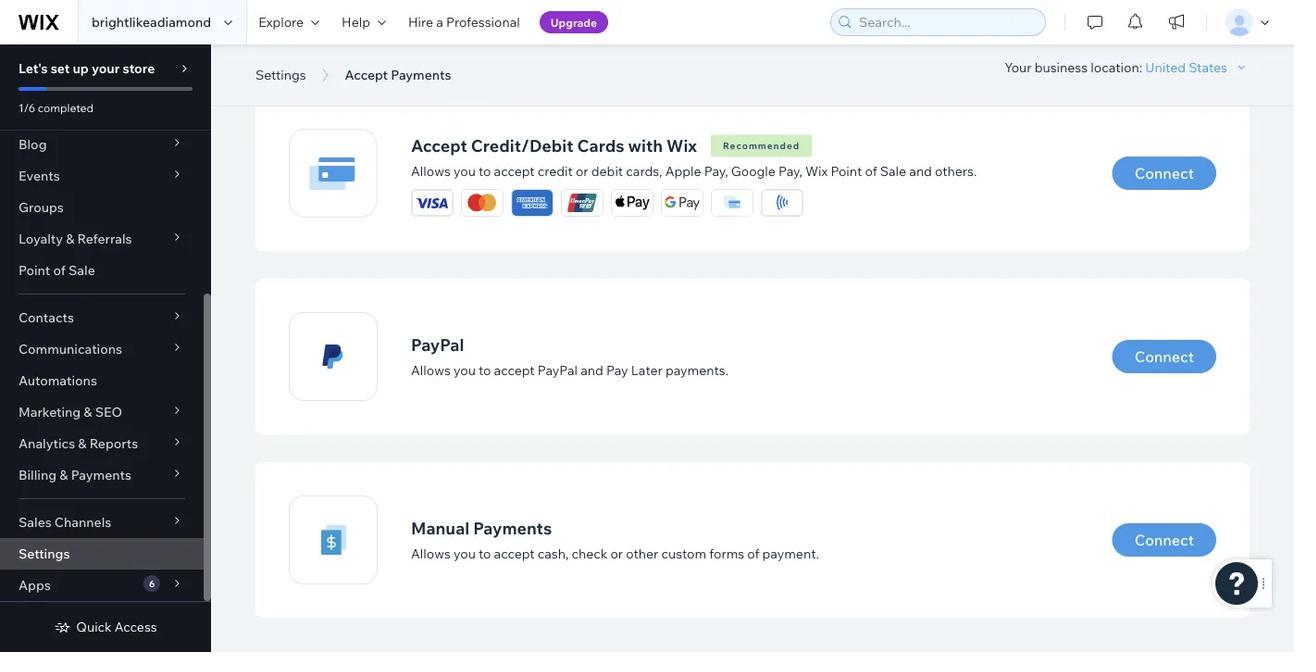 Task type: locate. For each thing, give the bounding box(es) containing it.
point inside 'sidebar' element
[[19, 262, 50, 278]]

and
[[910, 163, 933, 179], [581, 362, 604, 378]]

1 horizontal spatial settings
[[256, 67, 306, 83]]

1 vertical spatial payments
[[71, 467, 131, 483]]

loyalty
[[19, 231, 63, 247]]

1 horizontal spatial or
[[611, 545, 624, 562]]

0 vertical spatial accept
[[494, 163, 535, 179]]

0 horizontal spatial ,
[[725, 163, 729, 179]]

2 vertical spatial allows
[[411, 545, 451, 562]]

sales
[[19, 514, 52, 530]]

connect button for paypal
[[1113, 340, 1217, 373]]

of left others.
[[866, 163, 878, 179]]

1 accept from the top
[[494, 163, 535, 179]]

2 allows from the top
[[411, 362, 451, 378]]

of right forms
[[748, 545, 760, 562]]

sale inside 'sidebar' element
[[69, 262, 95, 278]]

1 vertical spatial you
[[454, 362, 476, 378]]

1 vertical spatial or
[[611, 545, 624, 562]]

1 horizontal spatial point
[[831, 163, 863, 179]]

contacts
[[19, 309, 74, 326]]

1 vertical spatial to
[[479, 362, 491, 378]]

contacts button
[[0, 302, 204, 333]]

1 vertical spatial connect button
[[1113, 340, 1217, 373]]

paypal
[[411, 334, 464, 355], [538, 362, 578, 378]]

1 vertical spatial settings
[[19, 546, 70, 562]]

or left other
[[611, 545, 624, 562]]

let's
[[19, 60, 48, 76]]

payments.
[[666, 362, 729, 378]]

connect
[[1135, 164, 1195, 182], [1135, 347, 1195, 366], [1135, 531, 1195, 549]]

3 to from the top
[[479, 545, 491, 562]]

0 horizontal spatial payments
[[71, 467, 131, 483]]

0 vertical spatial you
[[454, 163, 476, 179]]

& inside dropdown button
[[60, 467, 68, 483]]

0 horizontal spatial settings
[[19, 546, 70, 562]]

0 horizontal spatial sale
[[69, 262, 95, 278]]

sale left others.
[[881, 163, 907, 179]]

& for loyalty
[[66, 231, 74, 247]]

2 vertical spatial of
[[748, 545, 760, 562]]

apple
[[666, 163, 702, 179]]

wix point of sale image
[[720, 190, 746, 216]]

2 accept from the top
[[494, 362, 535, 378]]

& right loyalty
[[66, 231, 74, 247]]

& for billing
[[60, 467, 68, 483]]

0 horizontal spatial point
[[19, 262, 50, 278]]

or
[[576, 163, 589, 179], [611, 545, 624, 562]]

0 horizontal spatial of
[[53, 262, 66, 278]]

accept
[[494, 163, 535, 179], [494, 362, 535, 378], [494, 545, 535, 562]]

0 vertical spatial allows
[[411, 163, 451, 179]]

,
[[725, 163, 729, 179], [800, 163, 803, 179]]

3 you from the top
[[454, 545, 476, 562]]

and inside paypal allows you to accept paypal and pay later payments.
[[581, 362, 604, 378]]

1 vertical spatial connect
[[1135, 347, 1195, 366]]

0 vertical spatial settings
[[256, 67, 306, 83]]

1 allows from the top
[[411, 163, 451, 179]]

1 to from the top
[[479, 163, 491, 179]]

accept inside button
[[345, 67, 388, 83]]

3 connect button from the top
[[1113, 523, 1217, 557]]

communications
[[19, 341, 122, 357]]

and left others.
[[910, 163, 933, 179]]

payments inside button
[[391, 67, 452, 83]]

0 vertical spatial wix
[[667, 135, 698, 156]]

& left reports at the bottom of the page
[[78, 435, 87, 452]]

0 vertical spatial connect button
[[1113, 157, 1217, 190]]

2 horizontal spatial pay
[[779, 163, 800, 179]]

google
[[732, 163, 776, 179]]

payment.
[[763, 545, 820, 562]]

seo
[[95, 404, 122, 420]]

wix right google
[[806, 163, 828, 179]]

pay left later
[[607, 362, 629, 378]]

wix
[[667, 135, 698, 156], [806, 163, 828, 179]]

2 connect from the top
[[1135, 347, 1195, 366]]

3 connect from the top
[[1135, 531, 1195, 549]]

0 vertical spatial and
[[910, 163, 933, 179]]

or inside manual payments allows you to accept cash, check or other custom forms of payment.
[[611, 545, 624, 562]]

of inside point of sale link
[[53, 262, 66, 278]]

hire a professional
[[408, 14, 520, 30]]

accept credit/debit cards with wix
[[411, 135, 698, 156]]

store
[[123, 60, 155, 76]]

sales channels button
[[0, 507, 204, 538]]

allows
[[411, 163, 451, 179], [411, 362, 451, 378], [411, 545, 451, 562]]

hire
[[408, 14, 434, 30]]

1 vertical spatial allows
[[411, 362, 451, 378]]

&
[[66, 231, 74, 247], [84, 404, 92, 420], [78, 435, 87, 452], [60, 467, 68, 483]]

wix up apple
[[667, 135, 698, 156]]

2 vertical spatial connect
[[1135, 531, 1195, 549]]

cash,
[[538, 545, 569, 562]]

and left later
[[581, 362, 604, 378]]

2 connect button from the top
[[1113, 340, 1217, 373]]

1 horizontal spatial wix
[[806, 163, 828, 179]]

6
[[149, 578, 155, 589]]

settings for settings button
[[256, 67, 306, 83]]

help
[[342, 14, 371, 30]]

0 vertical spatial point
[[831, 163, 863, 179]]

settings inside settings button
[[256, 67, 306, 83]]

blog button
[[0, 129, 204, 160]]

referrals
[[77, 231, 132, 247]]

0 horizontal spatial and
[[581, 362, 604, 378]]

blog
[[19, 136, 47, 152]]

0 vertical spatial payments
[[391, 67, 452, 83]]

2 vertical spatial accept
[[494, 545, 535, 562]]

connect button
[[1113, 157, 1217, 190], [1113, 340, 1217, 373], [1113, 523, 1217, 557]]

automations
[[19, 372, 97, 389]]

paypal allows you to accept paypal and pay later payments.
[[411, 334, 729, 378]]

, up tap to pay on mobile icon
[[800, 163, 803, 179]]

accept up visa image
[[411, 135, 468, 156]]

connect button for manual payments
[[1113, 523, 1217, 557]]

to inside manual payments allows you to accept cash, check or other custom forms of payment.
[[479, 545, 491, 562]]

pay up tap to pay on mobile icon
[[779, 163, 800, 179]]

accept for accept credit/debit cards with wix
[[411, 135, 468, 156]]

others.
[[936, 163, 978, 179]]

accept
[[345, 67, 388, 83], [411, 135, 468, 156]]

1 horizontal spatial sale
[[881, 163, 907, 179]]

payments down hire
[[391, 67, 452, 83]]

2 to from the top
[[479, 362, 491, 378]]

0 horizontal spatial accept
[[345, 67, 388, 83]]

payments inside manual payments allows you to accept cash, check or other custom forms of payment.
[[474, 518, 552, 538]]

sale down loyalty & referrals
[[69, 262, 95, 278]]

1 horizontal spatial pay
[[705, 163, 725, 179]]

0 horizontal spatial or
[[576, 163, 589, 179]]

, left google
[[725, 163, 729, 179]]

0 horizontal spatial pay
[[607, 362, 629, 378]]

to
[[479, 163, 491, 179], [479, 362, 491, 378], [479, 545, 491, 562]]

0 vertical spatial paypal
[[411, 334, 464, 355]]

1 vertical spatial accept
[[411, 135, 468, 156]]

payments up cash,
[[474, 518, 552, 538]]

2 vertical spatial connect button
[[1113, 523, 1217, 557]]

1 horizontal spatial paypal
[[538, 362, 578, 378]]

2 vertical spatial payments
[[474, 518, 552, 538]]

1 horizontal spatial accept
[[411, 135, 468, 156]]

2 horizontal spatial payments
[[474, 518, 552, 538]]

& inside popup button
[[84, 404, 92, 420]]

0 vertical spatial connect
[[1135, 164, 1195, 182]]

0 vertical spatial accept
[[345, 67, 388, 83]]

allows inside paypal allows you to accept paypal and pay later payments.
[[411, 362, 451, 378]]

Search... field
[[854, 9, 1040, 35]]

1 horizontal spatial of
[[748, 545, 760, 562]]

hire a professional link
[[397, 0, 531, 44]]

communications button
[[0, 333, 204, 365]]

sales channels
[[19, 514, 111, 530]]

2 you from the top
[[454, 362, 476, 378]]

your business location:
[[1005, 59, 1146, 75]]

sale
[[881, 163, 907, 179], [69, 262, 95, 278]]

apple pay image
[[612, 190, 653, 216]]

mastercard image
[[462, 190, 503, 216]]

point
[[831, 163, 863, 179], [19, 262, 50, 278]]

events
[[19, 168, 60, 184]]

you
[[454, 163, 476, 179], [454, 362, 476, 378], [454, 545, 476, 562]]

pay
[[705, 163, 725, 179], [779, 163, 800, 179], [607, 362, 629, 378]]

payments down analytics & reports popup button
[[71, 467, 131, 483]]

& right billing
[[60, 467, 68, 483]]

1 horizontal spatial ,
[[800, 163, 803, 179]]

2 horizontal spatial of
[[866, 163, 878, 179]]

custom
[[662, 545, 707, 562]]

3 accept from the top
[[494, 545, 535, 562]]

of down loyalty & referrals
[[53, 262, 66, 278]]

of inside manual payments allows you to accept cash, check or other custom forms of payment.
[[748, 545, 760, 562]]

1 vertical spatial and
[[581, 362, 604, 378]]

1 horizontal spatial payments
[[391, 67, 452, 83]]

connect for manual payments
[[1135, 531, 1195, 549]]

pay right apple
[[705, 163, 725, 179]]

payments for accept
[[391, 67, 452, 83]]

2 vertical spatial you
[[454, 545, 476, 562]]

set
[[51, 60, 70, 76]]

let's set up your store
[[19, 60, 155, 76]]

settings inside settings "link"
[[19, 546, 70, 562]]

connect for paypal
[[1135, 347, 1195, 366]]

& left seo
[[84, 404, 92, 420]]

1 vertical spatial accept
[[494, 362, 535, 378]]

accept down connected
[[345, 67, 388, 83]]

1 vertical spatial sale
[[69, 262, 95, 278]]

3 allows from the top
[[411, 545, 451, 562]]

0 horizontal spatial paypal
[[411, 334, 464, 355]]

your
[[92, 60, 120, 76]]

credit
[[538, 163, 573, 179]]

settings down sales
[[19, 546, 70, 562]]

1 vertical spatial paypal
[[538, 362, 578, 378]]

billing
[[19, 467, 57, 483]]

0 vertical spatial to
[[479, 163, 491, 179]]

2 vertical spatial to
[[479, 545, 491, 562]]

or left debit on the left top of page
[[576, 163, 589, 179]]

settings down not
[[256, 67, 306, 83]]

1 vertical spatial of
[[53, 262, 66, 278]]

cards
[[578, 135, 625, 156]]

1 vertical spatial point
[[19, 262, 50, 278]]



Task type: describe. For each thing, give the bounding box(es) containing it.
explore
[[259, 14, 304, 30]]

professional
[[446, 14, 520, 30]]

your
[[1005, 59, 1032, 75]]

settings button
[[246, 61, 316, 89]]

accept payments
[[345, 67, 452, 83]]

billing & payments
[[19, 467, 131, 483]]

analytics & reports
[[19, 435, 138, 452]]

check
[[572, 545, 608, 562]]

with
[[629, 135, 663, 156]]

tap to pay on mobile image
[[762, 190, 803, 216]]

1/6 completed
[[19, 101, 94, 114]]

point of sale
[[19, 262, 95, 278]]

settings for settings "link"
[[19, 546, 70, 562]]

sidebar element
[[0, 0, 211, 652]]

united states
[[1146, 59, 1228, 75]]

not
[[256, 50, 283, 63]]

loyalty & referrals button
[[0, 223, 204, 255]]

1 vertical spatial wix
[[806, 163, 828, 179]]

1/6
[[19, 101, 35, 114]]

quick access button
[[54, 619, 157, 635]]

settings link
[[0, 538, 204, 570]]

debit
[[592, 163, 624, 179]]

later
[[632, 362, 663, 378]]

to inside paypal allows you to accept paypal and pay later payments.
[[479, 362, 491, 378]]

automations link
[[0, 365, 204, 396]]

quick access
[[76, 619, 157, 635]]

point of sale link
[[0, 255, 204, 286]]

states
[[1190, 59, 1228, 75]]

up
[[73, 60, 89, 76]]

1 horizontal spatial and
[[910, 163, 933, 179]]

you inside manual payments allows you to accept cash, check or other custom forms of payment.
[[454, 545, 476, 562]]

accept inside paypal allows you to accept paypal and pay later payments.
[[494, 362, 535, 378]]

analytics
[[19, 435, 75, 452]]

quick
[[76, 619, 112, 635]]

connected
[[286, 50, 365, 63]]

1 connect from the top
[[1135, 164, 1195, 182]]

groups link
[[0, 192, 204, 223]]

brightlikeadiamond
[[92, 14, 211, 30]]

upgrade button
[[540, 11, 609, 33]]

0 vertical spatial sale
[[881, 163, 907, 179]]

chinaunionpay image
[[562, 190, 603, 216]]

manual
[[411, 518, 470, 538]]

accept payments button
[[336, 61, 461, 89]]

marketing & seo
[[19, 404, 122, 420]]

recommended
[[724, 140, 801, 151]]

google pay image
[[662, 190, 703, 216]]

pay inside paypal allows you to accept paypal and pay later payments.
[[607, 362, 629, 378]]

manual payments allows you to accept cash, check or other custom forms of payment.
[[411, 518, 820, 562]]

loyalty & referrals
[[19, 231, 132, 247]]

2 , from the left
[[800, 163, 803, 179]]

united states button
[[1146, 59, 1251, 75]]

accept inside manual payments allows you to accept cash, check or other custom forms of payment.
[[494, 545, 535, 562]]

visa image
[[412, 190, 453, 216]]

analytics & reports button
[[0, 428, 204, 459]]

1 you from the top
[[454, 163, 476, 179]]

1 , from the left
[[725, 163, 729, 179]]

other
[[626, 545, 659, 562]]

forms
[[710, 545, 745, 562]]

1 connect button from the top
[[1113, 157, 1217, 190]]

reports
[[90, 435, 138, 452]]

0 horizontal spatial wix
[[667, 135, 698, 156]]

payments for manual
[[474, 518, 552, 538]]

not connected
[[256, 50, 365, 63]]

& for marketing
[[84, 404, 92, 420]]

marketing & seo button
[[0, 396, 204, 428]]

allows inside manual payments allows you to accept cash, check or other custom forms of payment.
[[411, 545, 451, 562]]

allows you to accept credit or debit cards, apple pay , google pay , wix point of sale and others.
[[411, 163, 978, 179]]

& for analytics
[[78, 435, 87, 452]]

completed
[[38, 101, 94, 114]]

accept for accept payments
[[345, 67, 388, 83]]

you inside paypal allows you to accept paypal and pay later payments.
[[454, 362, 476, 378]]

amex image
[[512, 190, 553, 216]]

cards,
[[626, 163, 663, 179]]

united
[[1146, 59, 1187, 75]]

events button
[[0, 160, 204, 192]]

0 vertical spatial of
[[866, 163, 878, 179]]

apps
[[19, 577, 51, 593]]

upgrade
[[551, 15, 597, 29]]

0 vertical spatial or
[[576, 163, 589, 179]]

credit/debit
[[471, 135, 574, 156]]

channels
[[55, 514, 111, 530]]

business
[[1035, 59, 1089, 75]]

help button
[[331, 0, 397, 44]]

billing & payments button
[[0, 459, 204, 491]]

groups
[[19, 199, 64, 215]]

payments inside dropdown button
[[71, 467, 131, 483]]

marketing
[[19, 404, 81, 420]]

a
[[436, 14, 444, 30]]

access
[[115, 619, 157, 635]]

location:
[[1091, 59, 1143, 75]]



Task type: vqa. For each thing, say whether or not it's contained in the screenshot.
Wix
yes



